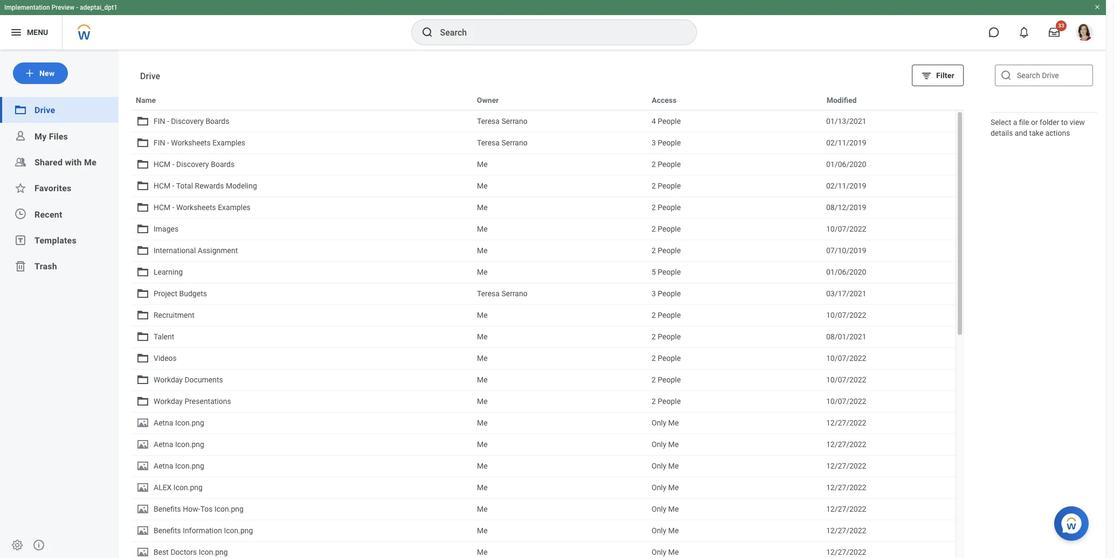 Task type: describe. For each thing, give the bounding box(es) containing it.
adeptai_dpt1
[[80, 4, 117, 11]]

2 for international assignment
[[652, 246, 656, 255]]

- inside menu banner
[[76, 4, 78, 11]]

2 for workday documents
[[652, 376, 656, 384]]

me cell for 2 people link for hcm - worksheets examples
[[473, 197, 648, 218]]

budgets
[[179, 290, 207, 298]]

only me for first only me link from the bottom
[[652, 548, 679, 557]]

drive button
[[35, 105, 55, 116]]

me cell for talent's 2 people link
[[473, 327, 648, 347]]

search drive field
[[995, 65, 1094, 86]]

3 people link for 02/11/2019
[[652, 137, 818, 149]]

2 people link for videos
[[652, 353, 818, 365]]

08/01/2021
[[827, 333, 867, 341]]

3 aetna from the top
[[154, 462, 173, 471]]

people for hcm - total rewards modeling
[[658, 182, 681, 190]]

- for hcm - total rewards modeling
[[172, 182, 175, 190]]

details
[[991, 129, 1013, 137]]

total
[[176, 182, 193, 190]]

me cell for videos's 2 people link
[[473, 348, 648, 369]]

row containing benefits how-tos icon.png
[[132, 499, 956, 520]]

owner
[[477, 96, 499, 105]]

only me for 2nd only me link from the bottom
[[652, 527, 679, 535]]

teresa serrano cell for examples
[[473, 133, 648, 153]]

filter
[[937, 71, 955, 80]]

me cell for hcm - total rewards modeling's 2 people link
[[473, 176, 648, 196]]

me cell for 2nd only me link from the bottom
[[473, 521, 648, 541]]

benefits for benefits information icon.png
[[154, 527, 181, 535]]

videos link
[[136, 352, 469, 365]]

trash
[[35, 262, 57, 272]]

trash image
[[14, 260, 27, 273]]

best doctors icon.png link
[[136, 546, 469, 559]]

- for fin - worksheets examples
[[167, 139, 169, 147]]

modeling
[[226, 182, 257, 190]]

examples for fin - worksheets examples
[[213, 139, 245, 147]]

new button
[[13, 63, 68, 84]]

row containing fin - worksheets examples
[[132, 132, 956, 154]]

view
[[1070, 118, 1085, 127]]

actions
[[1046, 129, 1071, 137]]

5 people
[[652, 268, 681, 277]]

with
[[65, 157, 82, 168]]

benefits information icon.png link
[[136, 525, 469, 538]]

2 for talent
[[652, 333, 656, 341]]

fin for fin - discovery boards
[[154, 117, 165, 126]]

workday documents link
[[136, 374, 469, 387]]

justify image
[[10, 26, 23, 39]]

international assignment
[[154, 246, 238, 255]]

assignment
[[198, 246, 238, 255]]

boards for fin - discovery boards
[[206, 117, 229, 126]]

4 people link
[[652, 115, 818, 127]]

shared with me
[[35, 157, 97, 168]]

me cell for third only me link from the bottom of the item list region
[[473, 499, 648, 520]]

hcm - discovery boards link
[[136, 158, 469, 171]]

2 people link for hcm - total rewards modeling
[[652, 180, 818, 192]]

1 only me link from the top
[[652, 417, 818, 429]]

boards for hcm - discovery boards
[[211, 160, 235, 169]]

me cell for workday presentations's 2 people link
[[473, 391, 648, 412]]

hcm - total rewards modeling link
[[136, 180, 469, 192]]

row containing videos
[[132, 348, 956, 369]]

2 people link for hcm - worksheets examples
[[652, 202, 818, 214]]

me cell for 7th only me link from the bottom
[[473, 413, 648, 434]]

- for hcm - worksheets examples
[[172, 203, 175, 212]]

alex icon.png
[[154, 484, 203, 492]]

profile logan mcneil image
[[1076, 24, 1094, 43]]

row containing talent
[[132, 326, 956, 348]]

examples for hcm - worksheets examples
[[218, 203, 251, 212]]

document image for 'benefits information icon.png' link
[[136, 525, 149, 538]]

rewards
[[195, 182, 224, 190]]

row containing hcm - discovery boards
[[132, 154, 956, 175]]

me cell for first only me link from the bottom
[[473, 542, 648, 559]]

2 people for hcm - worksheets examples
[[652, 203, 681, 212]]

worksheets for fin
[[171, 139, 211, 147]]

best
[[154, 548, 169, 557]]

17 row from the top
[[132, 434, 956, 456]]

to
[[1062, 118, 1068, 127]]

33
[[1059, 23, 1065, 29]]

preview
[[52, 4, 75, 11]]

folder
[[1040, 118, 1060, 127]]

take
[[1030, 129, 1044, 137]]

12/27/2022 for third only me link from the bottom of the item list region
[[827, 505, 867, 514]]

international
[[154, 246, 196, 255]]

filter button
[[912, 65, 964, 86]]

5 people link
[[652, 266, 818, 278]]

implementation
[[4, 4, 50, 11]]

5
[[652, 268, 656, 277]]

benefits information icon.png
[[154, 527, 253, 535]]

hcm - worksheets examples link
[[136, 201, 469, 214]]

project budgets link
[[136, 287, 469, 300]]

2 people link for talent
[[652, 331, 818, 343]]

teresa for boards
[[477, 117, 500, 126]]

plus image
[[24, 68, 35, 79]]

doctors
[[171, 548, 197, 557]]

5 only me link from the top
[[652, 504, 818, 515]]

10/07/2022 for workday documents
[[827, 376, 867, 384]]

3 teresa from the top
[[477, 290, 500, 298]]

presentations
[[185, 397, 231, 406]]

my files button
[[35, 131, 68, 142]]

02/11/2019 for 2 people
[[827, 182, 867, 190]]

or
[[1031, 118, 1038, 127]]

files
[[49, 131, 68, 142]]

12/27/2022 for 4th only me link
[[827, 484, 867, 492]]

row containing recruitment
[[132, 305, 956, 326]]

access
[[652, 96, 677, 105]]

name
[[136, 96, 156, 105]]

modified
[[827, 96, 857, 105]]

fin - discovery boards
[[154, 117, 229, 126]]

row containing name
[[132, 89, 964, 111]]

document image for alex icon.png link
[[136, 482, 149, 494]]

me cell for 5th only me link from the bottom
[[473, 456, 648, 477]]

recruitment
[[154, 311, 195, 320]]

select a file or folder to view details and take actions
[[991, 118, 1085, 137]]

12/27/2022 for 5th only me link from the bottom
[[827, 462, 867, 471]]

only for 5th only me link from the bottom
[[652, 462, 667, 471]]

7 only me link from the top
[[652, 547, 818, 559]]

grid inside item list region
[[132, 89, 964, 559]]

2 for workday presentations
[[652, 397, 656, 406]]

filter image
[[922, 70, 932, 81]]

people for recruitment
[[658, 311, 681, 320]]

people for talent
[[658, 333, 681, 341]]

3 only me link from the top
[[652, 460, 818, 472]]

me cell for 2nd only me link
[[473, 435, 648, 455]]

4
[[652, 117, 656, 126]]

07/10/2019
[[827, 246, 867, 255]]

row containing hcm - worksheets examples
[[132, 197, 956, 218]]

3 aetna icon.png from the top
[[154, 462, 204, 471]]

row containing international assignment
[[132, 240, 956, 262]]

33 button
[[1043, 20, 1067, 44]]

2 for hcm - total rewards modeling
[[652, 182, 656, 190]]

templates
[[35, 236, 77, 246]]

documents
[[185, 376, 223, 384]]

3 teresa serrano from the top
[[477, 290, 528, 298]]

1 horizontal spatial search image
[[1000, 69, 1013, 82]]

people for images
[[658, 225, 681, 233]]

images
[[154, 225, 179, 233]]

worksheets for hcm
[[176, 203, 216, 212]]

2 for recruitment
[[652, 311, 656, 320]]

only me for 4th only me link
[[652, 484, 679, 492]]

learning link
[[136, 266, 469, 279]]

alex
[[154, 484, 172, 492]]

people for videos
[[658, 354, 681, 363]]

3 serrano from the top
[[502, 290, 528, 298]]

clock image
[[14, 208, 27, 221]]

2 people for talent
[[652, 333, 681, 341]]

item list region
[[119, 50, 977, 559]]

info image
[[32, 539, 45, 552]]

document image for aetna icon.png link associated with 2nd only me link
[[136, 438, 149, 451]]

me cell for "5 people" link
[[473, 262, 648, 283]]

favorites button
[[35, 184, 71, 194]]

12/27/2022 for 2nd only me link from the bottom
[[827, 527, 867, 535]]

2 people link for recruitment
[[652, 310, 818, 321]]

4 people
[[652, 117, 681, 126]]

alex icon.png link
[[136, 482, 469, 494]]

benefits how-tos icon.png link
[[136, 503, 469, 516]]

6 only me link from the top
[[652, 525, 818, 537]]

Search Workday  search field
[[440, 20, 674, 44]]

fin - worksheets examples
[[154, 139, 245, 147]]

row containing hcm - total rewards modeling
[[132, 175, 956, 197]]

aetna icon.png link for 7th only me link from the bottom
[[136, 417, 469, 430]]

document image for best doctors icon.png link
[[136, 546, 149, 559]]

project
[[154, 290, 177, 298]]

talent
[[154, 333, 174, 341]]

only me for 5th only me link from the bottom
[[652, 462, 679, 471]]

row containing benefits information icon.png
[[132, 520, 956, 542]]

favorites
[[35, 184, 71, 194]]

0 horizontal spatial drive
[[35, 105, 55, 116]]

my files
[[35, 131, 68, 142]]



Task type: vqa. For each thing, say whether or not it's contained in the screenshot.
Benefits How-Tos Icon.png "link"'s Me cell's Only Me LINK's Only Me
yes



Task type: locate. For each thing, give the bounding box(es) containing it.
me cell for international assignment 2 people link
[[473, 240, 648, 261]]

2 people for hcm - total rewards modeling
[[652, 182, 681, 190]]

2 vertical spatial serrano
[[502, 290, 528, 298]]

discovery for hcm
[[176, 160, 209, 169]]

4 people from the top
[[658, 182, 681, 190]]

2 for hcm - discovery boards
[[652, 160, 656, 169]]

18 me cell from the top
[[473, 542, 648, 559]]

4 2 people link from the top
[[652, 223, 818, 235]]

0 vertical spatial drive
[[140, 71, 160, 81]]

8 2 from the top
[[652, 354, 656, 363]]

workday for workday presentations
[[154, 397, 183, 406]]

8 row from the top
[[132, 240, 956, 262]]

benefits up best
[[154, 527, 181, 535]]

3 people down 5 people on the top right of the page
[[652, 290, 681, 298]]

3 10/07/2022 from the top
[[827, 354, 867, 363]]

project budgets
[[154, 290, 207, 298]]

8 2 people link from the top
[[652, 353, 818, 365]]

2 fin from the top
[[154, 139, 165, 147]]

01/06/2020 up 03/17/2021
[[827, 268, 867, 277]]

people for hcm - discovery boards
[[658, 160, 681, 169]]

1 vertical spatial search image
[[1000, 69, 1013, 82]]

1 vertical spatial 02/11/2019
[[827, 182, 867, 190]]

02/11/2019 down "01/13/2021"
[[827, 139, 867, 147]]

workday down workday documents
[[154, 397, 183, 406]]

row containing images
[[132, 218, 956, 240]]

3 people from the top
[[658, 160, 681, 169]]

fin for fin - worksheets examples
[[154, 139, 165, 147]]

3 people for 03/17/2021
[[652, 290, 681, 298]]

international assignment link
[[136, 244, 469, 257]]

1 horizontal spatial drive
[[140, 71, 160, 81]]

6 2 people from the top
[[652, 311, 681, 320]]

shared
[[35, 157, 63, 168]]

2 people link for workday documents
[[652, 374, 818, 386]]

3 people down 4 people
[[652, 139, 681, 147]]

folder image
[[136, 115, 149, 128], [136, 115, 149, 128], [136, 136, 149, 149], [136, 158, 149, 171], [136, 201, 149, 214], [136, 223, 149, 236], [136, 223, 149, 236], [136, 244, 149, 257], [136, 244, 149, 257], [136, 266, 149, 279], [136, 287, 149, 300], [136, 309, 149, 322], [136, 352, 149, 365], [136, 374, 149, 387], [136, 395, 149, 408]]

examples down modeling
[[218, 203, 251, 212]]

11 people from the top
[[658, 333, 681, 341]]

8 me cell from the top
[[473, 327, 648, 347]]

how-
[[183, 505, 200, 514]]

3 for 02/11/2019
[[652, 139, 656, 147]]

grid
[[132, 89, 964, 559]]

1 vertical spatial teresa serrano
[[477, 139, 528, 147]]

0 vertical spatial worksheets
[[171, 139, 211, 147]]

serrano for boards
[[502, 117, 528, 126]]

examples up hcm - discovery boards
[[213, 139, 245, 147]]

16 me cell from the top
[[473, 499, 648, 520]]

2 me cell from the top
[[473, 176, 648, 196]]

1 me cell from the top
[[473, 154, 648, 175]]

2 vertical spatial teresa serrano
[[477, 290, 528, 298]]

icon.png
[[175, 419, 204, 428], [175, 441, 204, 449], [175, 462, 204, 471], [174, 484, 203, 492], [215, 505, 244, 514], [224, 527, 253, 535], [199, 548, 228, 557]]

5 2 people link from the top
[[652, 245, 818, 257]]

- up images
[[172, 203, 175, 212]]

1 vertical spatial examples
[[218, 203, 251, 212]]

workday down videos
[[154, 376, 183, 384]]

16 row from the top
[[132, 412, 956, 434]]

08/12/2019
[[827, 203, 867, 212]]

shared with me image
[[14, 156, 27, 169]]

10 people from the top
[[658, 311, 681, 320]]

people inside "4 people" link
[[658, 117, 681, 126]]

aetna icon.png for document image related to document icon related to aetna icon.png link associated with 2nd only me link
[[154, 441, 204, 449]]

0 vertical spatial hcm
[[154, 160, 171, 169]]

0 vertical spatial aetna
[[154, 419, 173, 428]]

- down 'fin - worksheets examples'
[[172, 160, 175, 169]]

menu banner
[[0, 0, 1106, 50]]

benefits down alex
[[154, 505, 181, 514]]

- up 'fin - worksheets examples'
[[167, 117, 169, 126]]

me cell for 4th only me link
[[473, 478, 648, 498]]

3 12/27/2022 from the top
[[827, 462, 867, 471]]

5 2 from the top
[[652, 246, 656, 255]]

1 vertical spatial fin
[[154, 139, 165, 147]]

videos
[[154, 354, 177, 363]]

0 vertical spatial aetna icon.png link
[[136, 417, 469, 430]]

0 vertical spatial 3 people link
[[652, 137, 818, 149]]

3 row from the top
[[132, 132, 956, 154]]

9 row from the top
[[132, 262, 956, 283]]

2 vertical spatial hcm
[[154, 203, 171, 212]]

me cell for 2 people link related to workday documents
[[473, 370, 648, 390]]

worksheets down hcm - total rewards modeling
[[176, 203, 216, 212]]

workday presentations link
[[136, 395, 469, 408]]

0 vertical spatial teresa serrano
[[477, 117, 528, 126]]

drive right folder open icon
[[35, 105, 55, 116]]

3 teresa serrano cell from the top
[[473, 284, 648, 304]]

trash button
[[35, 262, 57, 272]]

1 vertical spatial worksheets
[[176, 203, 216, 212]]

1 vertical spatial discovery
[[176, 160, 209, 169]]

people for international assignment
[[658, 246, 681, 255]]

10 2 people from the top
[[652, 397, 681, 406]]

13 people from the top
[[658, 376, 681, 384]]

gear image
[[11, 539, 24, 552]]

2 people link for hcm - discovery boards
[[652, 159, 818, 170]]

2 only me link from the top
[[652, 439, 818, 451]]

boards up rewards
[[211, 160, 235, 169]]

3 only from the top
[[652, 462, 667, 471]]

recent button
[[35, 210, 62, 220]]

folder image
[[136, 136, 149, 149], [136, 158, 149, 171], [136, 180, 149, 192], [136, 180, 149, 192], [136, 201, 149, 214], [136, 266, 149, 279], [136, 287, 149, 300], [136, 309, 149, 322], [136, 331, 149, 343], [136, 331, 149, 343], [136, 352, 149, 365], [136, 374, 149, 387], [136, 395, 149, 408]]

3 people
[[652, 139, 681, 147], [652, 290, 681, 298]]

document image for 7th only me link from the bottom's aetna icon.png link document icon
[[136, 417, 149, 430]]

people for hcm - worksheets examples
[[658, 203, 681, 212]]

5 12/27/2022 from the top
[[827, 505, 867, 514]]

5 people from the top
[[658, 203, 681, 212]]

document image
[[136, 417, 149, 430], [136, 438, 149, 451], [136, 460, 149, 473], [136, 482, 149, 494], [136, 482, 149, 494], [136, 503, 149, 516], [136, 546, 149, 559], [136, 546, 149, 559]]

workday
[[154, 376, 183, 384], [154, 397, 183, 406]]

row containing project budgets
[[132, 283, 956, 305]]

2 people link for workday presentations
[[652, 396, 818, 408]]

10/07/2022 for images
[[827, 225, 867, 233]]

5 only me from the top
[[652, 505, 679, 514]]

1 vertical spatial aetna icon.png link
[[136, 438, 469, 451]]

0 vertical spatial search image
[[421, 26, 434, 39]]

3 down '5' at the top right
[[652, 290, 656, 298]]

row containing learning
[[132, 262, 956, 283]]

2 people for images
[[652, 225, 681, 233]]

01/13/2021
[[827, 117, 867, 126]]

6 row from the top
[[132, 197, 956, 218]]

17 me cell from the top
[[473, 521, 648, 541]]

discovery
[[171, 117, 204, 126], [176, 160, 209, 169]]

teresa serrano for examples
[[477, 139, 528, 147]]

01/06/2020
[[827, 160, 867, 169], [827, 268, 867, 277]]

6 only from the top
[[652, 527, 667, 535]]

discovery for fin
[[171, 117, 204, 126]]

2 12/27/2022 from the top
[[827, 441, 867, 449]]

1 3 people from the top
[[652, 139, 681, 147]]

12 people from the top
[[658, 354, 681, 363]]

aetna icon.png link for 5th only me link from the bottom
[[136, 460, 469, 473]]

1 teresa from the top
[[477, 117, 500, 126]]

teresa for examples
[[477, 139, 500, 147]]

10 row from the top
[[132, 283, 956, 305]]

hcm left the total
[[154, 182, 171, 190]]

- down the fin - discovery boards
[[167, 139, 169, 147]]

talent link
[[136, 331, 469, 343]]

teresa serrano cell
[[473, 111, 648, 132], [473, 133, 648, 153], [473, 284, 648, 304]]

3 people link down "5 people" link
[[652, 288, 818, 300]]

02/11/2019 for 3 people
[[827, 139, 867, 147]]

0 vertical spatial 01/06/2020
[[827, 160, 867, 169]]

13 me cell from the top
[[473, 435, 648, 455]]

document image
[[136, 417, 149, 430], [136, 438, 149, 451], [136, 460, 149, 473], [136, 503, 149, 516], [136, 525, 149, 538], [136, 525, 149, 538]]

row
[[132, 89, 964, 111], [132, 111, 956, 132], [132, 132, 956, 154], [132, 154, 956, 175], [132, 175, 956, 197], [132, 197, 956, 218], [132, 218, 956, 240], [132, 240, 956, 262], [132, 262, 956, 283], [132, 283, 956, 305], [132, 305, 956, 326], [132, 326, 956, 348], [132, 348, 956, 369], [132, 369, 956, 391], [132, 391, 956, 412], [132, 412, 956, 434], [132, 434, 956, 456], [132, 456, 956, 477], [132, 477, 956, 499], [132, 499, 956, 520], [132, 520, 956, 542], [132, 542, 956, 559]]

3 2 people from the top
[[652, 203, 681, 212]]

2 vertical spatial teresa
[[477, 290, 500, 298]]

implementation preview -   adeptai_dpt1
[[4, 4, 117, 11]]

serrano
[[502, 117, 528, 126], [502, 139, 528, 147], [502, 290, 528, 298]]

only for 4th only me link
[[652, 484, 667, 492]]

7 2 people from the top
[[652, 333, 681, 341]]

grid containing name
[[132, 89, 964, 559]]

aetna icon.png
[[154, 419, 204, 428], [154, 441, 204, 449], [154, 462, 204, 471]]

4 2 people from the top
[[652, 225, 681, 233]]

7 me cell from the top
[[473, 305, 648, 326]]

6 12/27/2022 from the top
[[827, 527, 867, 535]]

2 2 people link from the top
[[652, 180, 818, 192]]

hcm up images
[[154, 203, 171, 212]]

row containing alex icon.png
[[132, 477, 956, 499]]

close environment banner image
[[1095, 4, 1101, 10]]

only for 2nd only me link
[[652, 441, 667, 449]]

workday presentations
[[154, 397, 231, 406]]

- right preview
[[76, 4, 78, 11]]

aetna for document image related to document icon related to aetna icon.png link associated with 2nd only me link
[[154, 441, 173, 449]]

0 vertical spatial benefits
[[154, 505, 181, 514]]

0 vertical spatial 02/11/2019
[[827, 139, 867, 147]]

12/27/2022 for first only me link from the bottom
[[827, 548, 867, 557]]

information
[[183, 527, 222, 535]]

0 vertical spatial teresa serrano cell
[[473, 111, 648, 132]]

menu
[[27, 28, 48, 36]]

aetna for document image for 7th only me link from the bottom's aetna icon.png link document icon
[[154, 419, 173, 428]]

discovery down 'fin - worksheets examples'
[[176, 160, 209, 169]]

3 people link
[[652, 137, 818, 149], [652, 288, 818, 300]]

teresa serrano
[[477, 117, 528, 126], [477, 139, 528, 147], [477, 290, 528, 298]]

1 vertical spatial 3
[[652, 290, 656, 298]]

people for learning
[[658, 268, 681, 277]]

2 for images
[[652, 225, 656, 233]]

2 people for hcm - discovery boards
[[652, 160, 681, 169]]

3 down "4"
[[652, 139, 656, 147]]

0 vertical spatial 3 people
[[652, 139, 681, 147]]

1 vertical spatial aetna icon.png
[[154, 441, 204, 449]]

people
[[658, 117, 681, 126], [658, 139, 681, 147], [658, 160, 681, 169], [658, 182, 681, 190], [658, 203, 681, 212], [658, 225, 681, 233], [658, 246, 681, 255], [658, 268, 681, 277], [658, 290, 681, 298], [658, 311, 681, 320], [658, 333, 681, 341], [658, 354, 681, 363], [658, 376, 681, 384], [658, 397, 681, 406]]

5 only from the top
[[652, 505, 667, 514]]

row containing fin - discovery boards
[[132, 111, 956, 132]]

drive up name at left top
[[140, 71, 160, 81]]

0 vertical spatial aetna icon.png
[[154, 419, 204, 428]]

0 vertical spatial 3
[[652, 139, 656, 147]]

boards
[[206, 117, 229, 126], [211, 160, 235, 169]]

learning
[[154, 268, 183, 277]]

2 serrano from the top
[[502, 139, 528, 147]]

1 people from the top
[[658, 117, 681, 126]]

2 workday from the top
[[154, 397, 183, 406]]

12/27/2022 for 2nd only me link
[[827, 441, 867, 449]]

hcm for hcm - discovery boards
[[154, 160, 171, 169]]

14 row from the top
[[132, 369, 956, 391]]

2 01/06/2020 from the top
[[827, 268, 867, 277]]

row containing best doctors icon.png
[[132, 542, 956, 559]]

hcm for hcm - total rewards modeling
[[154, 182, 171, 190]]

12 row from the top
[[132, 326, 956, 348]]

a
[[1014, 118, 1018, 127]]

2 hcm from the top
[[154, 182, 171, 190]]

worksheets down the fin - discovery boards
[[171, 139, 211, 147]]

people for workday documents
[[658, 376, 681, 384]]

hcm - total rewards modeling
[[154, 182, 257, 190]]

people for project budgets
[[658, 290, 681, 298]]

2 for hcm - worksheets examples
[[652, 203, 656, 212]]

2 vertical spatial aetna
[[154, 462, 173, 471]]

3 people link down "4 people" link
[[652, 137, 818, 149]]

me cell for 2 people link related to hcm - discovery boards
[[473, 154, 648, 175]]

1 vertical spatial serrano
[[502, 139, 528, 147]]

people for workday presentations
[[658, 397, 681, 406]]

5 row from the top
[[132, 175, 956, 197]]

1 vertical spatial boards
[[211, 160, 235, 169]]

2 row from the top
[[132, 111, 956, 132]]

hcm - discovery boards
[[154, 160, 235, 169]]

images link
[[136, 223, 469, 236]]

10/07/2022
[[827, 225, 867, 233], [827, 311, 867, 320], [827, 354, 867, 363], [827, 376, 867, 384], [827, 397, 867, 406]]

5 10/07/2022 from the top
[[827, 397, 867, 406]]

9 2 people link from the top
[[652, 374, 818, 386]]

benefits how-tos icon.png
[[154, 505, 244, 514]]

4 only from the top
[[652, 484, 667, 492]]

document image for benefits how-tos icon.png link
[[136, 503, 149, 516]]

recruitment link
[[136, 309, 469, 322]]

row containing workday documents
[[132, 369, 956, 391]]

8 people from the top
[[658, 268, 681, 277]]

2 2 people from the top
[[652, 182, 681, 190]]

2 3 people from the top
[[652, 290, 681, 298]]

2 02/11/2019 from the top
[[827, 182, 867, 190]]

teresa serrano cell for boards
[[473, 111, 648, 132]]

1 vertical spatial benefits
[[154, 527, 181, 535]]

1 vertical spatial aetna
[[154, 441, 173, 449]]

only me for 2nd only me link
[[652, 441, 679, 449]]

1 vertical spatial workday
[[154, 397, 183, 406]]

only me for third only me link from the bottom of the item list region
[[652, 505, 679, 514]]

templates button
[[35, 236, 77, 246]]

1 only from the top
[[652, 419, 667, 428]]

1 2 people from the top
[[652, 160, 681, 169]]

me cell for recruitment's 2 people link
[[473, 305, 648, 326]]

2 aetna from the top
[[154, 441, 173, 449]]

1 aetna icon.png link from the top
[[136, 417, 469, 430]]

drive inside item list region
[[140, 71, 160, 81]]

workday inside "link"
[[154, 397, 183, 406]]

2 people for workday documents
[[652, 376, 681, 384]]

2 vertical spatial teresa serrano cell
[[473, 284, 648, 304]]

3 aetna icon.png link from the top
[[136, 460, 469, 473]]

2 for videos
[[652, 354, 656, 363]]

9 me cell from the top
[[473, 348, 648, 369]]

01/06/2020 down "01/13/2021"
[[827, 160, 867, 169]]

0 vertical spatial teresa
[[477, 117, 500, 126]]

only for 7th only me link from the bottom
[[652, 419, 667, 428]]

1 10/07/2022 from the top
[[827, 225, 867, 233]]

shared with me button
[[35, 157, 97, 168]]

2 people for videos
[[652, 354, 681, 363]]

2 people from the top
[[658, 139, 681, 147]]

workday documents
[[154, 376, 223, 384]]

2 only from the top
[[652, 441, 667, 449]]

01/06/2020 for 2 people
[[827, 160, 867, 169]]

me
[[84, 157, 97, 168], [477, 160, 488, 169], [477, 182, 488, 190], [477, 203, 488, 212], [477, 225, 488, 233], [477, 246, 488, 255], [477, 268, 488, 277], [477, 311, 488, 320], [477, 333, 488, 341], [477, 354, 488, 363], [477, 376, 488, 384], [477, 397, 488, 406], [477, 419, 488, 428], [669, 419, 679, 428], [477, 441, 488, 449], [669, 441, 679, 449], [477, 462, 488, 471], [669, 462, 679, 471], [477, 484, 488, 492], [669, 484, 679, 492], [477, 505, 488, 514], [669, 505, 679, 514], [477, 527, 488, 535], [669, 527, 679, 535], [477, 548, 488, 557], [669, 548, 679, 557]]

2
[[652, 160, 656, 169], [652, 182, 656, 190], [652, 203, 656, 212], [652, 225, 656, 233], [652, 246, 656, 255], [652, 311, 656, 320], [652, 333, 656, 341], [652, 354, 656, 363], [652, 376, 656, 384], [652, 397, 656, 406]]

only for third only me link from the bottom of the item list region
[[652, 505, 667, 514]]

3 people link for 03/17/2021
[[652, 288, 818, 300]]

2 teresa serrano cell from the top
[[473, 133, 648, 153]]

4 10/07/2022 from the top
[[827, 376, 867, 384]]

row containing workday presentations
[[132, 391, 956, 412]]

1 row from the top
[[132, 89, 964, 111]]

hcm down 'fin - worksheets examples'
[[154, 160, 171, 169]]

teresa
[[477, 117, 500, 126], [477, 139, 500, 147], [477, 290, 500, 298]]

drive
[[140, 71, 160, 81], [35, 105, 55, 116]]

0 vertical spatial workday
[[154, 376, 183, 384]]

folder open image
[[14, 104, 27, 117]]

7 only me from the top
[[652, 548, 679, 557]]

2 teresa serrano from the top
[[477, 139, 528, 147]]

10/07/2022 for workday presentations
[[827, 397, 867, 406]]

- left the total
[[172, 182, 175, 190]]

new
[[39, 69, 55, 78]]

1 vertical spatial 01/06/2020
[[827, 268, 867, 277]]

file
[[1020, 118, 1030, 127]]

1 vertical spatial 3 people link
[[652, 288, 818, 300]]

fin
[[154, 117, 165, 126], [154, 139, 165, 147]]

5 me cell from the top
[[473, 240, 648, 261]]

inbox large image
[[1049, 27, 1060, 38]]

people for fin - worksheets examples
[[658, 139, 681, 147]]

- for fin - discovery boards
[[167, 117, 169, 126]]

02/11/2019
[[827, 139, 867, 147], [827, 182, 867, 190]]

boards up 'fin - worksheets examples'
[[206, 117, 229, 126]]

1 vertical spatial 3 people
[[652, 290, 681, 298]]

menu button
[[0, 15, 62, 50]]

4 12/27/2022 from the top
[[827, 484, 867, 492]]

0 vertical spatial fin
[[154, 117, 165, 126]]

1 vertical spatial teresa serrano cell
[[473, 133, 648, 153]]

discovery up 'fin - worksheets examples'
[[171, 117, 204, 126]]

fin - worksheets examples link
[[136, 136, 469, 149]]

1 3 from the top
[[652, 139, 656, 147]]

fin down name at left top
[[154, 117, 165, 126]]

0 horizontal spatial search image
[[421, 26, 434, 39]]

recent
[[35, 210, 62, 220]]

4 me cell from the top
[[473, 219, 648, 239]]

1 vertical spatial hcm
[[154, 182, 171, 190]]

21 row from the top
[[132, 520, 956, 542]]

1 serrano from the top
[[502, 117, 528, 126]]

0 vertical spatial serrano
[[502, 117, 528, 126]]

search image
[[421, 26, 434, 39], [1000, 69, 1013, 82]]

18 row from the top
[[132, 456, 956, 477]]

1 vertical spatial drive
[[35, 105, 55, 116]]

select
[[991, 118, 1012, 127]]

1 hcm from the top
[[154, 160, 171, 169]]

3 people for 02/11/2019
[[652, 139, 681, 147]]

20 row from the top
[[132, 499, 956, 520]]

13 row from the top
[[132, 348, 956, 369]]

1 2 people link from the top
[[652, 159, 818, 170]]

2 vertical spatial aetna icon.png link
[[136, 460, 469, 473]]

2 vertical spatial aetna icon.png
[[154, 462, 204, 471]]

15 me cell from the top
[[473, 478, 648, 498]]

hcm
[[154, 160, 171, 169], [154, 182, 171, 190], [154, 203, 171, 212]]

4 only me link from the top
[[652, 482, 818, 494]]

my
[[35, 131, 47, 142]]

me cell
[[473, 154, 648, 175], [473, 176, 648, 196], [473, 197, 648, 218], [473, 219, 648, 239], [473, 240, 648, 261], [473, 262, 648, 283], [473, 305, 648, 326], [473, 327, 648, 347], [473, 348, 648, 369], [473, 370, 648, 390], [473, 391, 648, 412], [473, 413, 648, 434], [473, 435, 648, 455], [473, 456, 648, 477], [473, 478, 648, 498], [473, 499, 648, 520], [473, 521, 648, 541], [473, 542, 648, 559]]

workday for workday documents
[[154, 376, 183, 384]]

2 people for workday presentations
[[652, 397, 681, 406]]

7 2 people link from the top
[[652, 331, 818, 343]]

tos
[[200, 505, 213, 514]]

fin down the fin - discovery boards
[[154, 139, 165, 147]]

only me link
[[652, 417, 818, 429], [652, 439, 818, 451], [652, 460, 818, 472], [652, 482, 818, 494], [652, 504, 818, 515], [652, 525, 818, 537], [652, 547, 818, 559]]

only for 2nd only me link from the bottom
[[652, 527, 667, 535]]

and
[[1015, 129, 1028, 137]]

aetna icon.png link for 2nd only me link
[[136, 438, 469, 451]]

2 10/07/2022 from the top
[[827, 311, 867, 320]]

0 vertical spatial discovery
[[171, 117, 204, 126]]

benefits
[[154, 505, 181, 514], [154, 527, 181, 535]]

2 people for international assignment
[[652, 246, 681, 255]]

me cell for images's 2 people link
[[473, 219, 648, 239]]

aetna icon.png for document image for 7th only me link from the bottom's aetna icon.png link document icon
[[154, 419, 204, 428]]

fin - discovery boards link
[[136, 115, 469, 128]]

user image
[[14, 130, 27, 143]]

3 only me from the top
[[652, 462, 679, 471]]

notifications large image
[[1019, 27, 1030, 38]]

2 people link for international assignment
[[652, 245, 818, 257]]

4 only me from the top
[[652, 484, 679, 492]]

people inside "5 people" link
[[658, 268, 681, 277]]

benefits for benefits how-tos icon.png
[[154, 505, 181, 514]]

0 vertical spatial examples
[[213, 139, 245, 147]]

teresa serrano for boards
[[477, 117, 528, 126]]

3 2 from the top
[[652, 203, 656, 212]]

14 people from the top
[[658, 397, 681, 406]]

9 2 from the top
[[652, 376, 656, 384]]

0 vertical spatial boards
[[206, 117, 229, 126]]

star image
[[14, 182, 27, 195]]

1 vertical spatial teresa
[[477, 139, 500, 147]]

02/11/2019 up 08/12/2019
[[827, 182, 867, 190]]

3 for 03/17/2021
[[652, 290, 656, 298]]

hcm - worksheets examples
[[154, 203, 251, 212]]

2 people link
[[652, 159, 818, 170], [652, 180, 818, 192], [652, 202, 818, 214], [652, 223, 818, 235], [652, 245, 818, 257], [652, 310, 818, 321], [652, 331, 818, 343], [652, 353, 818, 365], [652, 374, 818, 386], [652, 396, 818, 408]]

best doctors icon.png
[[154, 548, 228, 557]]



